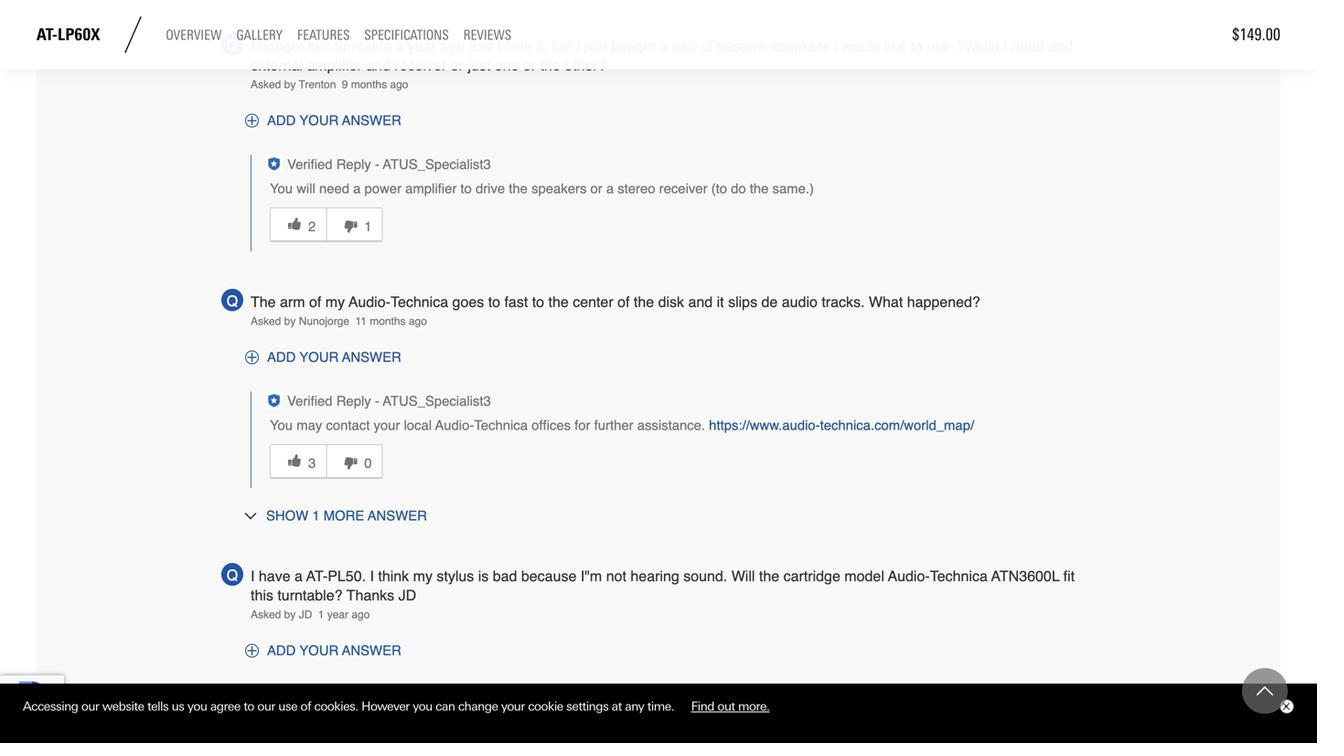 Task type: vqa. For each thing, say whether or not it's contained in the screenshot.
the top group
yes



Task type: describe. For each thing, give the bounding box(es) containing it.
ago right 11
[[409, 315, 427, 328]]

reply inside verified reply - atus_specialist3 you will need a power amplifier to drive the speakers or a stereo receiver (to do the same.)
[[336, 157, 371, 173]]

this inside i bought this turntable a year ago and i love it, but i just bought a pair of passive speakers i would like to use. would i need and external amplifier and receiver or just one or the other? asked by trenton 9 months ago
[[308, 38, 330, 54]]

overview
[[166, 27, 222, 44]]

9
[[342, 78, 348, 91]]

i have a at-pl50. i think my stylus is bad because i"m not hearing sound. will the cartridge model audio-technica atn3600l fit this turntable? thanks jd
[[251, 568, 1075, 604]]

cross image
[[1283, 704, 1290, 711]]

1 vertical spatial year
[[327, 609, 349, 622]]

speakers inside i bought this turntable a year ago and i love it, but i just bought a pair of passive speakers i would like to use. would i need and external amplifier and receiver or just one or the other? asked by trenton 9 months ago
[[771, 38, 830, 54]]

sound.
[[684, 568, 728, 585]]

one
[[495, 57, 519, 73]]

what
[[869, 294, 903, 310]]

q for the arm of my audio-technica goes to fast to the center of the disk and it slips de audio tracks. what happened?
[[227, 293, 238, 310]]

can
[[436, 700, 455, 714]]

and left the love
[[469, 38, 493, 54]]

model
[[845, 568, 885, 585]]

have
[[259, 568, 291, 585]]

of up the nunojorge in the left of the page
[[309, 294, 321, 310]]

local
[[404, 418, 432, 434]]

q for i have a at-pl50. i think my stylus is bad because i"m not hearing sound. will the cartridge model audio-technica atn3600l fit this turntable? thanks jd
[[227, 567, 238, 584]]

at- inside i have a at-pl50. i think my stylus is bad because i"m not hearing sound. will the cartridge model audio-technica atn3600l fit this turntable? thanks jd
[[306, 568, 328, 585]]

atn3600l inside verified reply - scott yes it will, the at-pl50 took the same atn3600l stylus.
[[499, 711, 563, 727]]

of right use on the bottom left
[[301, 700, 311, 714]]

i left have on the left of page
[[251, 568, 255, 585]]

answer for power
[[342, 113, 401, 129]]

the inside i bought this turntable a year ago and i love it, but i just bought a pair of passive speakers i would like to use. would i need and external amplifier and receiver or just one or the other? asked by trenton 9 months ago
[[540, 57, 561, 73]]

hearing
[[631, 568, 680, 585]]

11
[[355, 315, 367, 328]]

love
[[505, 38, 532, 54]]

audio- inside verified reply - atus_specialist3 you may contact your local audio-technica offices for further assistance. https://www.audio-technica.com/world_map/
[[435, 418, 474, 434]]

arm
[[280, 294, 305, 310]]

slips
[[728, 294, 758, 310]]

divider line image
[[115, 16, 151, 53]]

of right center
[[618, 294, 630, 310]]

lp60x
[[58, 25, 100, 44]]

audio- inside i have a at-pl50. i think my stylus is bad because i"m not hearing sound. will the cartridge model audio-technica atn3600l fit this turntable? thanks jd
[[888, 568, 930, 585]]

2 vertical spatial 1
[[318, 609, 324, 622]]

answer for at-
[[342, 643, 401, 659]]

thanks
[[347, 587, 394, 604]]

you for you may contact your local audio-technica offices for further assistance.
[[270, 418, 293, 434]]

1 vertical spatial months
[[370, 315, 406, 328]]

for
[[575, 418, 591, 434]]

the inside i have a at-pl50. i think my stylus is bad because i"m not hearing sound. will the cartridge model audio-technica atn3600l fit this turntable? thanks jd
[[759, 568, 780, 585]]

external
[[251, 57, 303, 73]]

cartridge
[[784, 568, 841, 585]]

audio
[[782, 294, 818, 310]]

months inside i bought this turntable a year ago and i love it, but i just bought a pair of passive speakers i would like to use. would i need and external amplifier and receiver or just one or the other? asked by trenton 9 months ago
[[351, 78, 387, 91]]

amplifier inside i bought this turntable a year ago and i love it, but i just bought a pair of passive speakers i would like to use. would i need and external amplifier and receiver or just one or the other? asked by trenton 9 months ago
[[307, 57, 362, 73]]

tells
[[147, 700, 169, 714]]

the right took
[[440, 711, 459, 727]]

asked by nunojorge 11 months ago
[[251, 315, 427, 328]]

i left would
[[834, 38, 838, 54]]

asked by jd 1 year ago
[[251, 609, 370, 622]]

turntable?
[[278, 587, 343, 604]]

settings
[[566, 700, 609, 714]]

gallery
[[236, 27, 283, 44]]

or inside verified reply - atus_specialist3 you will need a power amplifier to drive the speakers or a stereo receiver (to do the same.)
[[591, 181, 603, 197]]

amplifier inside verified reply - atus_specialist3 you will need a power amplifier to drive the speakers or a stereo receiver (to do the same.)
[[405, 181, 457, 197]]

do
[[731, 181, 746, 197]]

https://www.audio-technica.com/world_map/ link
[[709, 418, 974, 434]]

pl50
[[375, 711, 407, 727]]

i bought this turntable a year ago and i love it, but i just bought a pair of passive speakers i would like to use. would i need and external amplifier and receiver or just one or the other? asked by trenton 9 months ago
[[251, 38, 1073, 91]]

trenton
[[299, 78, 336, 91]]

verified for of
[[287, 394, 333, 410]]

atus_specialist3 for amplifier
[[383, 157, 491, 173]]

0 vertical spatial just
[[584, 38, 607, 54]]

to inside i bought this turntable a year ago and i love it, but i just bought a pair of passive speakers i would like to use. would i need and external amplifier and receiver or just one or the other? asked by trenton 9 months ago
[[911, 38, 923, 54]]

took
[[410, 711, 436, 727]]

1 button
[[326, 208, 383, 242]]

0 vertical spatial technica
[[391, 294, 448, 310]]

may
[[297, 418, 322, 434]]

will
[[297, 181, 316, 197]]

center
[[573, 294, 614, 310]]

your for verified reply - scott yes it will, the at-pl50 took the same atn3600l stylus.
[[300, 643, 339, 659]]

find out more. link
[[678, 693, 783, 721]]

drive
[[476, 181, 505, 197]]

find out more.
[[691, 700, 770, 714]]

same
[[463, 711, 496, 727]]

verified reply image
[[267, 157, 281, 171]]

ago down specifications
[[390, 78, 408, 91]]

arrow up image
[[1257, 683, 1274, 700]]

agree
[[210, 700, 240, 714]]

cookie
[[528, 700, 563, 714]]

need inside i bought this turntable a year ago and i love it, but i just bought a pair of passive speakers i would like to use. would i need and external amplifier and receiver or just one or the other? asked by trenton 9 months ago
[[1012, 38, 1045, 54]]

the right will,
[[333, 711, 352, 727]]

us
[[172, 700, 184, 714]]

show 1 more answer button
[[242, 507, 427, 526]]

website
[[102, 700, 144, 714]]

i"m
[[581, 568, 602, 585]]

a inside i have a at-pl50. i think my stylus is bad because i"m not hearing sound. will the cartridge model audio-technica atn3600l fit this turntable? thanks jd
[[295, 568, 303, 585]]

year inside i bought this turntable a year ago and i love it, but i just bought a pair of passive speakers i would like to use. would i need and external amplifier and receiver or just one or the other? asked by trenton 9 months ago
[[408, 38, 436, 54]]

you for you will need a power amplifier to drive the speakers or a stereo receiver (to do the same.)
[[270, 181, 293, 197]]

1 horizontal spatial or
[[523, 57, 536, 73]]

but
[[552, 38, 572, 54]]

asked inside i bought this turntable a year ago and i love it, but i just bought a pair of passive speakers i would like to use. would i need and external amplifier and receiver or just one or the other? asked by trenton 9 months ago
[[251, 78, 281, 91]]

other?
[[565, 57, 606, 73]]

a left pair
[[660, 38, 668, 54]]

1 bought from the left
[[259, 38, 304, 54]]

add your answer button for my
[[240, 346, 401, 370]]

passive
[[717, 38, 767, 54]]

and right would
[[1049, 38, 1073, 54]]

time.
[[647, 700, 674, 714]]

1 inside button
[[312, 508, 320, 524]]

use.
[[927, 38, 955, 54]]

- for i
[[375, 687, 379, 703]]

is
[[478, 568, 489, 585]]

at-lp60x
[[37, 25, 100, 44]]

2 you from the left
[[413, 700, 432, 714]]

to right fast
[[532, 294, 544, 310]]

more
[[324, 508, 364, 524]]

however
[[362, 700, 410, 714]]

1 our from the left
[[81, 700, 99, 714]]

atus_specialist3 for audio-
[[383, 394, 491, 410]]

the right do
[[750, 181, 769, 197]]

any
[[625, 700, 644, 714]]

2 our from the left
[[257, 700, 275, 714]]

need inside verified reply - atus_specialist3 you will need a power amplifier to drive the speakers or a stereo receiver (to do the same.)
[[319, 181, 350, 197]]

2 bought from the left
[[611, 38, 656, 54]]

and down "turntable"
[[366, 57, 391, 73]]

0
[[364, 455, 372, 471]]

would
[[959, 38, 1000, 54]]

further
[[594, 418, 634, 434]]

stylus
[[437, 568, 474, 585]]

stereo
[[618, 181, 656, 197]]

i right would
[[1004, 38, 1008, 54]]

the
[[251, 294, 276, 310]]

a left "stereo"
[[606, 181, 614, 197]]

0 vertical spatial my
[[326, 294, 345, 310]]

0 horizontal spatial at-
[[37, 25, 58, 44]]

assistance.
[[637, 418, 705, 434]]

i up external
[[251, 38, 255, 54]]

same.)
[[773, 181, 814, 197]]

3
[[308, 455, 316, 471]]

change
[[458, 700, 498, 714]]

features
[[297, 27, 350, 44]]

fit
[[1064, 568, 1075, 585]]

not
[[606, 568, 627, 585]]

reply for audio-
[[336, 394, 371, 410]]



Task type: locate. For each thing, give the bounding box(es) containing it.
$149.00
[[1232, 25, 1281, 45]]

0 horizontal spatial my
[[326, 294, 345, 310]]

receiver inside i bought this turntable a year ago and i love it, but i just bought a pair of passive speakers i would like to use. would i need and external amplifier and receiver or just one or the other? asked by trenton 9 months ago
[[395, 57, 447, 73]]

receiver left '(to'
[[659, 181, 708, 197]]

scott
[[383, 687, 414, 703]]

1 vertical spatial add your answer
[[267, 350, 401, 366]]

your for verified reply - atus_specialist3 you may contact your local audio-technica offices for further assistance. https://www.audio-technica.com/world_map/
[[300, 350, 339, 366]]

1 horizontal spatial audio-
[[435, 418, 474, 434]]

add your answer button down the nunojorge in the left of the page
[[240, 346, 401, 370]]

0 horizontal spatial year
[[327, 609, 349, 622]]

speakers
[[771, 38, 830, 54], [532, 181, 587, 197]]

2 group from the top
[[270, 436, 974, 488]]

asked
[[251, 78, 281, 91], [251, 315, 281, 328], [251, 609, 281, 622]]

amplifier up 9
[[307, 57, 362, 73]]

your
[[300, 113, 339, 129], [300, 350, 339, 366], [374, 418, 400, 434], [300, 643, 339, 659], [501, 700, 525, 714]]

because
[[521, 568, 577, 585]]

your inside verified reply - atus_specialist3 you may contact your local audio-technica offices for further assistance. https://www.audio-technica.com/world_map/
[[374, 418, 400, 434]]

1 question element from the top
[[220, 287, 245, 314]]

answer inside button
[[368, 508, 427, 524]]

3 verified from the top
[[287, 687, 333, 703]]

2 add your answer button from the top
[[240, 346, 401, 370]]

question element left the
[[220, 287, 245, 314]]

0 vertical spatial atn3600l
[[992, 568, 1060, 585]]

1 horizontal spatial jd
[[399, 587, 416, 604]]

audio-
[[349, 294, 391, 310], [435, 418, 474, 434], [888, 568, 930, 585]]

a left the power
[[353, 181, 361, 197]]

1 horizontal spatial receiver
[[659, 181, 708, 197]]

a right "turntable"
[[396, 38, 404, 54]]

it inside verified reply - scott yes it will, the at-pl50 took the same atn3600l stylus.
[[296, 711, 303, 727]]

this inside i have a at-pl50. i think my stylus is bad because i"m not hearing sound. will the cartridge model audio-technica atn3600l fit this turntable? thanks jd
[[251, 587, 273, 604]]

it left 'slips'
[[717, 294, 724, 310]]

1 vertical spatial q
[[227, 567, 238, 584]]

verified reply - atus_specialist3 you will need a power amplifier to drive the speakers or a stereo receiver (to do the same.)
[[270, 157, 814, 197]]

turntable
[[335, 38, 391, 54]]

2 vertical spatial at-
[[355, 711, 375, 727]]

1 vertical spatial you
[[270, 418, 293, 434]]

asked down have on the left of page
[[251, 609, 281, 622]]

0 horizontal spatial technica
[[391, 294, 448, 310]]

jd down think
[[399, 587, 416, 604]]

2 button
[[270, 208, 326, 242]]

2 horizontal spatial technica
[[930, 568, 988, 585]]

verified for a
[[287, 687, 333, 703]]

at- inside verified reply - scott yes it will, the at-pl50 took the same atn3600l stylus.
[[355, 711, 375, 727]]

add your answer for my
[[267, 350, 401, 366]]

specifications
[[364, 27, 449, 44]]

year right "turntable"
[[408, 38, 436, 54]]

i left the love
[[497, 38, 501, 54]]

audio- right model
[[888, 568, 930, 585]]

out
[[718, 700, 735, 714]]

- for technica
[[375, 394, 379, 410]]

group for because
[[270, 738, 383, 744]]

verified inside verified reply - scott yes it will, the at-pl50 took the same atn3600l stylus.
[[287, 687, 333, 703]]

0 vertical spatial you
[[270, 181, 293, 197]]

0 vertical spatial add your answer button
[[240, 109, 401, 133]]

2 - from the top
[[375, 394, 379, 410]]

3 add your answer from the top
[[267, 643, 401, 659]]

verified inside verified reply - atus_specialist3 you may contact your local audio-technica offices for further assistance. https://www.audio-technica.com/world_map/
[[287, 394, 333, 410]]

2 asked from the top
[[251, 315, 281, 328]]

2 vertical spatial group
[[270, 738, 383, 744]]

1 down turntable?
[[318, 609, 324, 622]]

add up verified reply icon
[[267, 350, 296, 366]]

asked for the
[[251, 315, 281, 328]]

1 vertical spatial receiver
[[659, 181, 708, 197]]

you
[[270, 181, 293, 197], [270, 418, 293, 434]]

2 vertical spatial verified
[[287, 687, 333, 703]]

1 verified from the top
[[287, 157, 333, 173]]

asked down external
[[251, 78, 281, 91]]

q left the
[[227, 293, 238, 310]]

1 vertical spatial atus_specialist3
[[383, 394, 491, 410]]

1 vertical spatial by
[[284, 315, 296, 328]]

offices
[[532, 418, 571, 434]]

months right 11
[[370, 315, 406, 328]]

2 add from the top
[[267, 350, 296, 366]]

3 add from the top
[[267, 643, 296, 659]]

receiver inside verified reply - atus_specialist3 you will need a power amplifier to drive the speakers or a stereo receiver (to do the same.)
[[659, 181, 708, 197]]

you inside verified reply - atus_specialist3 you may contact your local audio-technica offices for further assistance. https://www.audio-technica.com/world_map/
[[270, 418, 293, 434]]

1 horizontal spatial need
[[1012, 38, 1045, 54]]

1 reply from the top
[[336, 157, 371, 173]]

verified inside verified reply - atus_specialist3 you will need a power amplifier to drive the speakers or a stereo receiver (to do the same.)
[[287, 157, 333, 173]]

fast
[[505, 294, 528, 310]]

ago down 'thanks'
[[352, 609, 370, 622]]

0 horizontal spatial it
[[296, 711, 303, 727]]

to inside verified reply - atus_specialist3 you will need a power amplifier to drive the speakers or a stereo receiver (to do the same.)
[[461, 181, 472, 197]]

1 vertical spatial technica
[[474, 418, 528, 434]]

- up 0 button
[[375, 394, 379, 410]]

0 vertical spatial amplifier
[[307, 57, 362, 73]]

1 vertical spatial 1
[[312, 508, 320, 524]]

or
[[451, 57, 464, 73], [523, 57, 536, 73], [591, 181, 603, 197]]

disk
[[658, 294, 684, 310]]

it,
[[536, 38, 548, 54]]

will
[[732, 568, 755, 585]]

0 vertical spatial jd
[[399, 587, 416, 604]]

0 horizontal spatial or
[[451, 57, 464, 73]]

0 vertical spatial -
[[375, 157, 379, 173]]

happened?
[[907, 294, 981, 310]]

1 vertical spatial just
[[468, 57, 491, 73]]

atn3600l right same
[[499, 711, 563, 727]]

group
[[270, 199, 814, 251], [270, 436, 974, 488], [270, 738, 383, 744]]

0 vertical spatial atus_specialist3
[[383, 157, 491, 173]]

1 you from the top
[[270, 181, 293, 197]]

1 horizontal spatial speakers
[[771, 38, 830, 54]]

a up turntable?
[[295, 568, 303, 585]]

jd down turntable?
[[299, 609, 312, 622]]

group containing 2
[[270, 199, 814, 251]]

find
[[691, 700, 714, 714]]

1 horizontal spatial it
[[717, 294, 724, 310]]

your down asked by jd 1 year ago on the bottom of page
[[300, 643, 339, 659]]

verified reply image
[[267, 394, 281, 408]]

2 atus_specialist3 from the top
[[383, 394, 491, 410]]

or left "stereo"
[[591, 181, 603, 197]]

i right but
[[576, 38, 580, 54]]

technica inside verified reply - atus_specialist3 you may contact your local audio-technica offices for further assistance. https://www.audio-technica.com/world_map/
[[474, 418, 528, 434]]

my right think
[[413, 568, 433, 585]]

by for arm
[[284, 315, 296, 328]]

add up verified reply image
[[267, 113, 296, 129]]

pair
[[672, 38, 697, 54]]

receiver
[[395, 57, 447, 73], [659, 181, 708, 197]]

year
[[408, 38, 436, 54], [327, 609, 349, 622]]

3 asked from the top
[[251, 609, 281, 622]]

add your answer button
[[240, 109, 401, 133], [240, 346, 401, 370], [240, 639, 401, 664]]

add your answer button for at-
[[240, 639, 401, 664]]

answer down 9
[[342, 113, 401, 129]]

your for verified reply - atus_specialist3 you will need a power amplifier to drive the speakers or a stereo receiver (to do the same.)
[[300, 113, 339, 129]]

1 down the power
[[364, 219, 372, 235]]

0 horizontal spatial audio-
[[349, 294, 391, 310]]

0 vertical spatial this
[[308, 38, 330, 54]]

technica.com/world_map/
[[820, 418, 974, 434]]

ago
[[440, 38, 465, 54], [390, 78, 408, 91], [409, 315, 427, 328], [352, 609, 370, 622]]

0 horizontal spatial amplifier
[[307, 57, 362, 73]]

atus_specialist3
[[383, 157, 491, 173], [383, 394, 491, 410]]

1 asked from the top
[[251, 78, 281, 91]]

0 button
[[326, 445, 383, 479]]

2 add your answer from the top
[[267, 350, 401, 366]]

2 vertical spatial reply
[[336, 687, 371, 703]]

reply for pl50.
[[336, 687, 371, 703]]

you
[[187, 700, 207, 714], [413, 700, 432, 714]]

speakers right drive
[[532, 181, 587, 197]]

the down it,
[[540, 57, 561, 73]]

at-
[[37, 25, 58, 44], [306, 568, 328, 585], [355, 711, 375, 727]]

bought
[[259, 38, 304, 54], [611, 38, 656, 54]]

2
[[308, 219, 316, 235]]

nunojorge
[[299, 315, 350, 328]]

1 vertical spatial audio-
[[435, 418, 474, 434]]

this up trenton
[[308, 38, 330, 54]]

would
[[842, 38, 881, 54]]

question element left have on the left of page
[[220, 562, 245, 588]]

1 vertical spatial reply
[[336, 394, 371, 410]]

of inside i bought this turntable a year ago and i love it, but i just bought a pair of passive speakers i would like to use. would i need and external amplifier and receiver or just one or the other? asked by trenton 9 months ago
[[701, 38, 713, 54]]

you inside verified reply - atus_specialist3 you will need a power amplifier to drive the speakers or a stereo receiver (to do the same.)
[[270, 181, 293, 197]]

atus_specialist3 inside verified reply - atus_specialist3 you may contact your local audio-technica offices for further assistance. https://www.audio-technica.com/world_map/
[[383, 394, 491, 410]]

jd
[[399, 587, 416, 604], [299, 609, 312, 622]]

your left local on the left
[[374, 418, 400, 434]]

1 vertical spatial speakers
[[532, 181, 587, 197]]

group down further
[[270, 436, 974, 488]]

1 vertical spatial my
[[413, 568, 433, 585]]

to right like at right top
[[911, 38, 923, 54]]

by for have
[[284, 609, 296, 622]]

bought up external
[[259, 38, 304, 54]]

this
[[308, 38, 330, 54], [251, 587, 273, 604]]

1 horizontal spatial our
[[257, 700, 275, 714]]

this down have on the left of page
[[251, 587, 273, 604]]

reply inside verified reply - atus_specialist3 you may contact your local audio-technica offices for further assistance. https://www.audio-technica.com/world_map/
[[336, 394, 371, 410]]

1 vertical spatial group
[[270, 436, 974, 488]]

3 - from the top
[[375, 687, 379, 703]]

0 vertical spatial asked
[[251, 78, 281, 91]]

0 horizontal spatial speakers
[[532, 181, 587, 197]]

audio- up 11
[[349, 294, 391, 310]]

- inside verified reply - scott yes it will, the at-pl50 took the same atn3600l stylus.
[[375, 687, 379, 703]]

1 horizontal spatial just
[[584, 38, 607, 54]]

atus_specialist3 up local on the left
[[383, 394, 491, 410]]

verified reply - atus_specialist3 you may contact your local audio-technica offices for further assistance. https://www.audio-technica.com/world_map/
[[270, 394, 974, 434]]

0 vertical spatial receiver
[[395, 57, 447, 73]]

0 horizontal spatial this
[[251, 587, 273, 604]]

1 vertical spatial atn3600l
[[499, 711, 563, 727]]

our left use on the bottom left
[[257, 700, 275, 714]]

2 verified from the top
[[287, 394, 333, 410]]

0 horizontal spatial you
[[187, 700, 207, 714]]

1 vertical spatial question element
[[220, 562, 245, 588]]

1 vertical spatial amplifier
[[405, 181, 457, 197]]

by down arm
[[284, 315, 296, 328]]

2 horizontal spatial audio-
[[888, 568, 930, 585]]

of right pair
[[701, 38, 713, 54]]

use
[[278, 700, 297, 714]]

just left one
[[468, 57, 491, 73]]

to
[[911, 38, 923, 54], [461, 181, 472, 197], [488, 294, 500, 310], [532, 294, 544, 310], [244, 700, 254, 714]]

2 vertical spatial add
[[267, 643, 296, 659]]

you right us
[[187, 700, 207, 714]]

1 you from the left
[[187, 700, 207, 714]]

our left website at the bottom of page
[[81, 700, 99, 714]]

you left will
[[270, 181, 293, 197]]

by inside i bought this turntable a year ago and i love it, but i just bought a pair of passive speakers i would like to use. would i need and external amplifier and receiver or just one or the other? asked by trenton 9 months ago
[[284, 78, 296, 91]]

accessing
[[23, 700, 78, 714]]

1 horizontal spatial at-
[[306, 568, 328, 585]]

and right disk
[[688, 294, 713, 310]]

reviews
[[464, 27, 512, 44]]

you down verified reply icon
[[270, 418, 293, 434]]

1 atus_specialist3 from the top
[[383, 157, 491, 173]]

2 you from the top
[[270, 418, 293, 434]]

group containing 3
[[270, 436, 974, 488]]

of
[[701, 38, 713, 54], [309, 294, 321, 310], [618, 294, 630, 310], [301, 700, 311, 714]]

show 1 more answer
[[266, 508, 427, 524]]

it right yes in the bottom of the page
[[296, 711, 303, 727]]

our
[[81, 700, 99, 714], [257, 700, 275, 714]]

need right will
[[319, 181, 350, 197]]

by
[[284, 78, 296, 91], [284, 315, 296, 328], [284, 609, 296, 622]]

think
[[378, 568, 409, 585]]

add for arm
[[267, 350, 296, 366]]

add your answer down asked by jd 1 year ago on the bottom of page
[[267, 643, 401, 659]]

atn3600l inside i have a at-pl50. i think my stylus is bad because i"m not hearing sound. will the cartridge model audio-technica atn3600l fit this turntable? thanks jd
[[992, 568, 1060, 585]]

1 horizontal spatial atn3600l
[[992, 568, 1060, 585]]

group down will,
[[270, 738, 383, 744]]

1 vertical spatial asked
[[251, 315, 281, 328]]

need right would
[[1012, 38, 1045, 54]]

0 horizontal spatial jd
[[299, 609, 312, 622]]

0 vertical spatial group
[[270, 199, 814, 251]]

1 vertical spatial this
[[251, 587, 273, 604]]

1 vertical spatial it
[[296, 711, 303, 727]]

jd inside i have a at-pl50. i think my stylus is bad because i"m not hearing sound. will the cartridge model audio-technica atn3600l fit this turntable? thanks jd
[[399, 587, 416, 604]]

1 - from the top
[[375, 157, 379, 173]]

reply inside verified reply - scott yes it will, the at-pl50 took the same atn3600l stylus.
[[336, 687, 371, 703]]

answer for local
[[342, 350, 401, 366]]

0 horizontal spatial bought
[[259, 38, 304, 54]]

months
[[351, 78, 387, 91], [370, 315, 406, 328]]

add your answer down asked by nunojorge 11 months ago
[[267, 350, 401, 366]]

amplifier right the power
[[405, 181, 457, 197]]

question element for the arm of my audio-technica goes to fast to the center of the disk and it slips de audio tracks. what happened?
[[220, 287, 245, 314]]

1 horizontal spatial technica
[[474, 418, 528, 434]]

- inside verified reply - atus_specialist3 you may contact your local audio-technica offices for further assistance. https://www.audio-technica.com/world_map/
[[375, 394, 379, 410]]

2 vertical spatial add your answer
[[267, 643, 401, 659]]

add for have
[[267, 643, 296, 659]]

2 vertical spatial by
[[284, 609, 296, 622]]

answer down 11
[[342, 350, 401, 366]]

just up other?
[[584, 38, 607, 54]]

the right will
[[759, 568, 780, 585]]

contact
[[326, 418, 370, 434]]

to left drive
[[461, 181, 472, 197]]

the right drive
[[509, 181, 528, 197]]

0 vertical spatial year
[[408, 38, 436, 54]]

2 by from the top
[[284, 315, 296, 328]]

2 vertical spatial asked
[[251, 609, 281, 622]]

to right agree
[[244, 700, 254, 714]]

my
[[326, 294, 345, 310], [413, 568, 433, 585]]

atus_specialist3 up drive
[[383, 157, 491, 173]]

bought left pair
[[611, 38, 656, 54]]

year down turntable?
[[327, 609, 349, 622]]

0 vertical spatial at-
[[37, 25, 58, 44]]

0 vertical spatial need
[[1012, 38, 1045, 54]]

0 vertical spatial add your answer
[[267, 113, 401, 129]]

audio- right local on the left
[[435, 418, 474, 434]]

1 vertical spatial at-
[[306, 568, 328, 585]]

1 vertical spatial need
[[319, 181, 350, 197]]

or down the love
[[523, 57, 536, 73]]

cookies.
[[314, 700, 358, 714]]

0 vertical spatial q
[[227, 293, 238, 310]]

2 vertical spatial technica
[[930, 568, 988, 585]]

0 vertical spatial it
[[717, 294, 724, 310]]

1 by from the top
[[284, 78, 296, 91]]

receiver down specifications
[[395, 57, 447, 73]]

https://www.audio-
[[709, 418, 820, 434]]

0 horizontal spatial need
[[319, 181, 350, 197]]

to left fast
[[488, 294, 500, 310]]

1 add your answer from the top
[[267, 113, 401, 129]]

- up the power
[[375, 157, 379, 173]]

- inside verified reply - atus_specialist3 you will need a power amplifier to drive the speakers or a stereo receiver (to do the same.)
[[375, 157, 379, 173]]

2 horizontal spatial or
[[591, 181, 603, 197]]

the left disk
[[634, 294, 654, 310]]

0 horizontal spatial atn3600l
[[499, 711, 563, 727]]

accessing our website tells us you agree to our use of cookies. however you can change your cookie settings at any time.
[[23, 700, 678, 714]]

add your answer button down trenton
[[240, 109, 401, 133]]

your left the cookie
[[501, 700, 525, 714]]

1
[[364, 219, 372, 235], [312, 508, 320, 524], [318, 609, 324, 622]]

technica inside i have a at-pl50. i think my stylus is bad because i"m not hearing sound. will the cartridge model audio-technica atn3600l fit this turntable? thanks jd
[[930, 568, 988, 585]]

0 vertical spatial by
[[284, 78, 296, 91]]

1 horizontal spatial amplifier
[[405, 181, 457, 197]]

1 q from the top
[[227, 293, 238, 310]]

(to
[[711, 181, 727, 197]]

2 vertical spatial audio-
[[888, 568, 930, 585]]

question element
[[220, 287, 245, 314], [220, 562, 245, 588]]

2 vertical spatial add your answer button
[[240, 639, 401, 664]]

ago left the love
[[440, 38, 465, 54]]

add your answer button down asked by jd 1 year ago on the bottom of page
[[240, 639, 401, 664]]

- left scott on the left bottom of the page
[[375, 687, 379, 703]]

and
[[469, 38, 493, 54], [1049, 38, 1073, 54], [366, 57, 391, 73], [688, 294, 713, 310]]

3 by from the top
[[284, 609, 296, 622]]

3 reply from the top
[[336, 687, 371, 703]]

your down trenton
[[300, 113, 339, 129]]

de
[[762, 294, 778, 310]]

0 vertical spatial add
[[267, 113, 296, 129]]

q left have on the left of page
[[227, 567, 238, 584]]

1 add your answer button from the top
[[240, 109, 401, 133]]

1 group from the top
[[270, 199, 814, 251]]

like
[[885, 38, 907, 54]]

pl50.
[[328, 568, 366, 585]]

bad
[[493, 568, 517, 585]]

2 reply from the top
[[336, 394, 371, 410]]

add your answer for at-
[[267, 643, 401, 659]]

add down asked by jd 1 year ago on the bottom of page
[[267, 643, 296, 659]]

the left center
[[548, 294, 569, 310]]

my inside i have a at-pl50. i think my stylus is bad because i"m not hearing sound. will the cartridge model audio-technica atn3600l fit this turntable? thanks jd
[[413, 568, 433, 585]]

1 left more
[[312, 508, 320, 524]]

1 add from the top
[[267, 113, 296, 129]]

1 horizontal spatial my
[[413, 568, 433, 585]]

0 vertical spatial 1
[[364, 219, 372, 235]]

more.
[[738, 700, 770, 714]]

the
[[540, 57, 561, 73], [509, 181, 528, 197], [750, 181, 769, 197], [548, 294, 569, 310], [634, 294, 654, 310], [759, 568, 780, 585], [333, 711, 352, 727], [440, 711, 459, 727]]

add
[[267, 113, 296, 129], [267, 350, 296, 366], [267, 643, 296, 659]]

3 add your answer button from the top
[[240, 639, 401, 664]]

1 inside 'button'
[[364, 219, 372, 235]]

yes
[[270, 711, 292, 727]]

1 vertical spatial verified
[[287, 394, 333, 410]]

question element for i have a at-pl50. i think my stylus is bad because i"m not hearing sound. will the cartridge model audio-technica atn3600l fit this turntable? thanks jd
[[220, 562, 245, 588]]

amplifier
[[307, 57, 362, 73], [405, 181, 457, 197]]

2 q from the top
[[227, 567, 238, 584]]

my up asked by nunojorge 11 months ago
[[326, 294, 345, 310]]

will,
[[306, 711, 329, 727]]

0 vertical spatial question element
[[220, 287, 245, 314]]

tracks.
[[822, 294, 865, 310]]

0 vertical spatial reply
[[336, 157, 371, 173]]

group for center
[[270, 436, 974, 488]]

1 horizontal spatial this
[[308, 38, 330, 54]]

1 vertical spatial add your answer button
[[240, 346, 401, 370]]

speakers inside verified reply - atus_specialist3 you will need a power amplifier to drive the speakers or a stereo receiver (to do the same.)
[[532, 181, 587, 197]]

need
[[1012, 38, 1045, 54], [319, 181, 350, 197]]

group down verified reply - atus_specialist3 you will need a power amplifier to drive the speakers or a stereo receiver (to do the same.)
[[270, 199, 814, 251]]

atus_specialist3 inside verified reply - atus_specialist3 you will need a power amplifier to drive the speakers or a stereo receiver (to do the same.)
[[383, 157, 491, 173]]

atn3600l
[[992, 568, 1060, 585], [499, 711, 563, 727]]

3 group from the top
[[270, 738, 383, 744]]

add your answer down 9
[[267, 113, 401, 129]]

2 question element from the top
[[220, 562, 245, 588]]

i up 'thanks'
[[370, 568, 374, 585]]

asked for i
[[251, 609, 281, 622]]

speakers right passive
[[771, 38, 830, 54]]

2 vertical spatial -
[[375, 687, 379, 703]]

2 horizontal spatial at-
[[355, 711, 375, 727]]

at
[[612, 700, 622, 714]]

power
[[365, 181, 402, 197]]

0 vertical spatial months
[[351, 78, 387, 91]]

1 vertical spatial jd
[[299, 609, 312, 622]]



